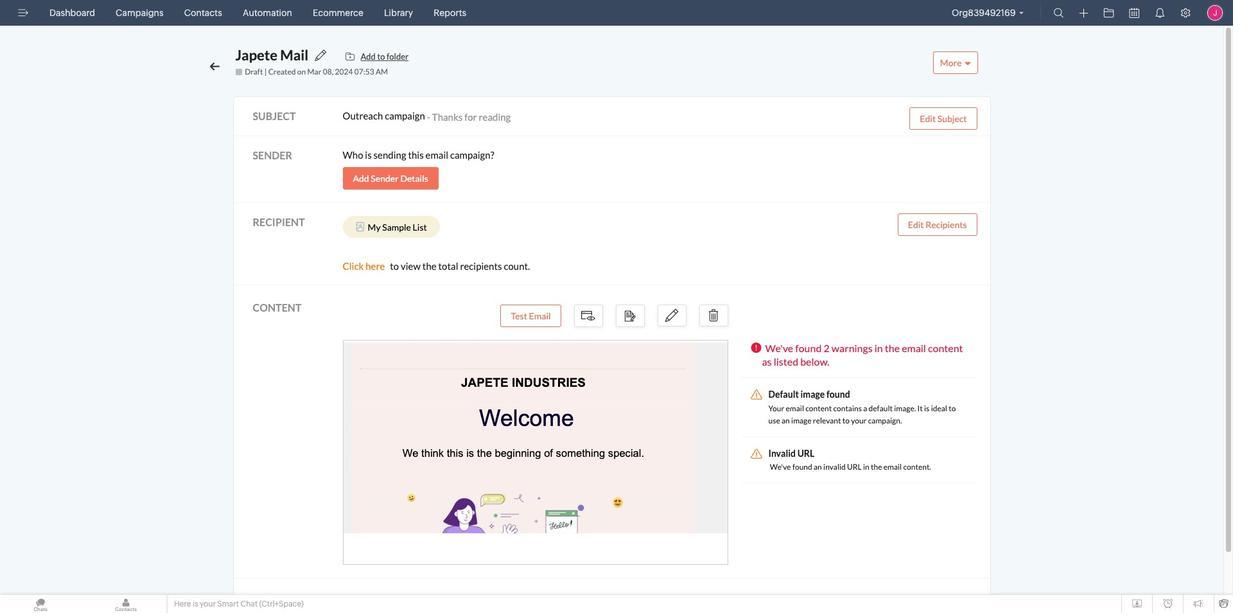 Task type: vqa. For each thing, say whether or not it's contained in the screenshot.
the crm link
no



Task type: locate. For each thing, give the bounding box(es) containing it.
quick actions image
[[1080, 8, 1089, 18]]

here
[[174, 600, 191, 609]]

contacts image
[[85, 595, 166, 613]]

org839492169
[[952, 8, 1016, 18]]

smart
[[217, 600, 239, 609]]

library link
[[379, 0, 418, 26]]

ecommerce
[[313, 8, 364, 18]]

contacts
[[184, 8, 222, 18]]

search image
[[1054, 8, 1064, 18]]

here is your smart chat (ctrl+space)
[[174, 600, 304, 609]]

notifications image
[[1155, 8, 1166, 18]]

automation
[[243, 8, 292, 18]]

dashboard link
[[44, 0, 100, 26]]

contacts link
[[179, 0, 227, 26]]



Task type: describe. For each thing, give the bounding box(es) containing it.
chats image
[[0, 595, 81, 613]]

ecommerce link
[[308, 0, 369, 26]]

your
[[200, 600, 216, 609]]

library
[[384, 8, 413, 18]]

campaigns
[[116, 8, 164, 18]]

chat
[[241, 600, 258, 609]]

dashboard
[[49, 8, 95, 18]]

reports link
[[429, 0, 472, 26]]

configure settings image
[[1181, 8, 1191, 18]]

campaigns link
[[111, 0, 169, 26]]

reports
[[434, 8, 467, 18]]

is
[[193, 600, 198, 609]]

folder image
[[1104, 8, 1115, 18]]

calendar image
[[1130, 8, 1140, 18]]

automation link
[[238, 0, 298, 26]]

(ctrl+space)
[[259, 600, 304, 609]]



